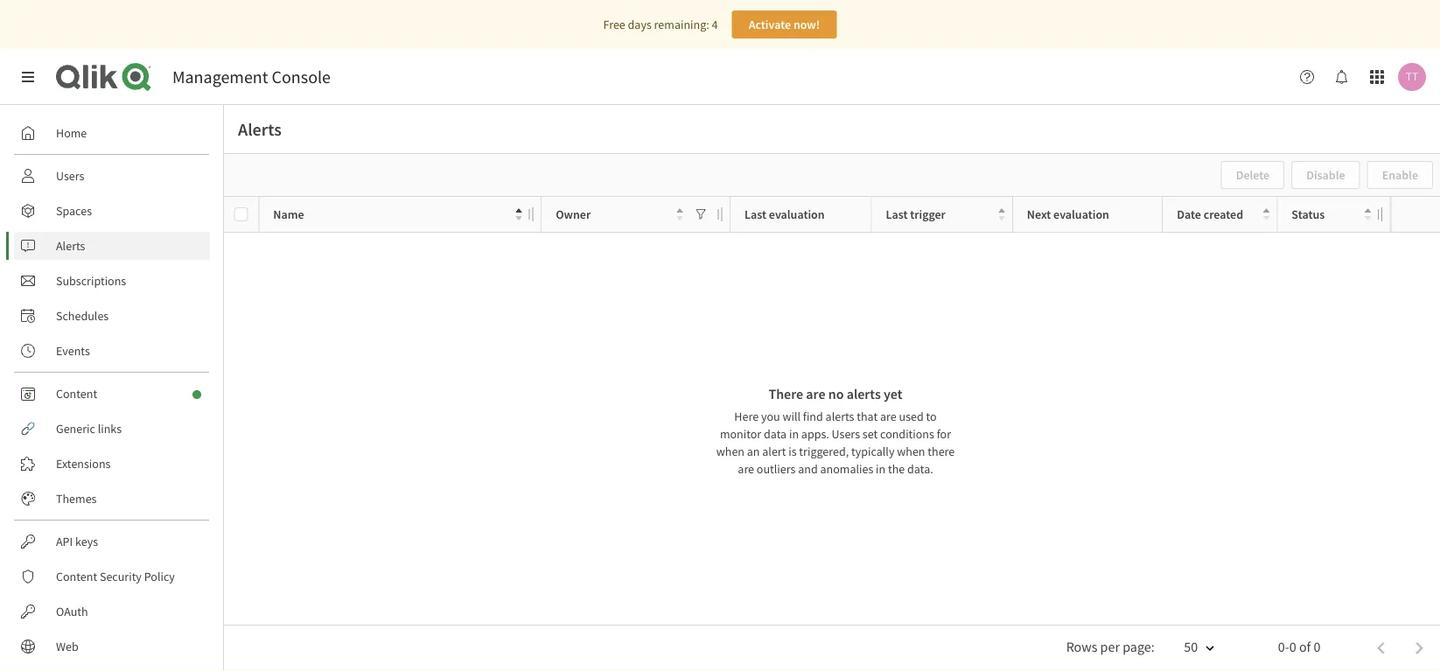 Task type: vqa. For each thing, say whether or not it's contained in the screenshot.
middle the are
yes



Task type: describe. For each thing, give the bounding box(es) containing it.
alerts inside navigation pane element
[[56, 238, 85, 254]]

is
[[789, 444, 797, 460]]

links
[[98, 421, 122, 437]]

typically
[[852, 444, 895, 460]]

you
[[761, 409, 780, 425]]

alert
[[763, 444, 786, 460]]

1 vertical spatial are
[[881, 409, 897, 425]]

evaluation for last evaluation
[[769, 206, 825, 222]]

created
[[1204, 206, 1244, 222]]

to
[[927, 409, 937, 425]]

api keys link
[[14, 528, 210, 556]]

home link
[[14, 119, 210, 147]]

50 button
[[1163, 633, 1227, 664]]

monitor
[[720, 426, 762, 442]]

generic
[[56, 421, 95, 437]]

for
[[937, 426, 952, 442]]

themes
[[56, 491, 97, 507]]

web
[[56, 639, 79, 655]]

extensions
[[56, 456, 111, 472]]

content link
[[14, 380, 210, 408]]

there are no alerts yet here you will find alerts that are used to monitor data in apps. users set conditions for when an alert is triggered, typically when there are outliers and anomalies in the data.
[[717, 385, 955, 477]]

events
[[56, 343, 90, 359]]

used
[[899, 409, 924, 425]]

there
[[928, 444, 955, 460]]

users link
[[14, 162, 210, 190]]

2 when from the left
[[897, 444, 926, 460]]

2 0 from the left
[[1314, 639, 1321, 656]]

free
[[604, 17, 626, 32]]

rows per page:
[[1067, 639, 1155, 656]]

data.
[[908, 461, 934, 477]]

close sidebar menu image
[[21, 70, 35, 84]]

spaces
[[56, 203, 92, 219]]

an
[[747, 444, 760, 460]]

4
[[712, 17, 718, 32]]

1 vertical spatial alerts
[[826, 409, 855, 425]]

subscriptions link
[[14, 267, 210, 295]]

name button
[[273, 202, 523, 226]]

home
[[56, 125, 87, 141]]

owner
[[556, 206, 591, 222]]

subscriptions
[[56, 273, 126, 289]]

management console
[[172, 66, 331, 88]]

days
[[628, 17, 652, 32]]

1 horizontal spatial in
[[876, 461, 886, 477]]

will
[[783, 409, 801, 425]]

themes link
[[14, 485, 210, 513]]

last for last evaluation
[[745, 206, 767, 222]]

content security policy link
[[14, 563, 210, 591]]

activate now! link
[[732, 11, 837, 39]]

schedules link
[[14, 302, 210, 330]]

the
[[888, 461, 905, 477]]

set
[[863, 426, 878, 442]]

api keys
[[56, 534, 98, 550]]

next evaluation
[[1027, 206, 1110, 222]]

activate
[[749, 17, 791, 32]]

0-0 of 0
[[1279, 639, 1321, 656]]

navigation pane element
[[0, 112, 223, 671]]

policy
[[144, 569, 175, 585]]

content for content security policy
[[56, 569, 97, 585]]

web link
[[14, 633, 210, 661]]

free days remaining: 4
[[604, 17, 718, 32]]

1 horizontal spatial alerts
[[238, 119, 282, 140]]



Task type: locate. For each thing, give the bounding box(es) containing it.
0 vertical spatial alerts
[[847, 385, 881, 403]]

status button
[[1292, 202, 1372, 226]]

0 vertical spatial alerts
[[238, 119, 282, 140]]

page:
[[1123, 639, 1155, 656]]

last for last trigger
[[886, 206, 908, 222]]

name
[[273, 206, 304, 222]]

that
[[857, 409, 878, 425]]

now!
[[794, 17, 820, 32]]

1 horizontal spatial when
[[897, 444, 926, 460]]

when down monitor
[[717, 444, 745, 460]]

status
[[1292, 206, 1326, 222]]

1 vertical spatial alerts
[[56, 238, 85, 254]]

new connector image
[[193, 390, 201, 399]]

users inside 'link'
[[56, 168, 84, 184]]

spaces link
[[14, 197, 210, 225]]

0 horizontal spatial 0
[[1290, 639, 1297, 656]]

50
[[1185, 639, 1198, 656]]

evaluation for next evaluation
[[1054, 206, 1110, 222]]

data
[[764, 426, 787, 442]]

0 horizontal spatial alerts
[[56, 238, 85, 254]]

are right "that"
[[881, 409, 897, 425]]

2 vertical spatial are
[[738, 461, 755, 477]]

1 last from the left
[[745, 206, 767, 222]]

remaining:
[[654, 17, 710, 32]]

keys
[[75, 534, 98, 550]]

generic links link
[[14, 415, 210, 443]]

1 evaluation from the left
[[769, 206, 825, 222]]

last trigger
[[886, 206, 946, 222]]

conditions
[[881, 426, 935, 442]]

content up generic
[[56, 386, 97, 402]]

generic links
[[56, 421, 122, 437]]

security
[[100, 569, 142, 585]]

0 vertical spatial users
[[56, 168, 84, 184]]

yet
[[884, 385, 903, 403]]

management console element
[[172, 66, 331, 88]]

1 when from the left
[[717, 444, 745, 460]]

here
[[735, 409, 759, 425]]

2 content from the top
[[56, 569, 97, 585]]

when
[[717, 444, 745, 460], [897, 444, 926, 460]]

when down conditions
[[897, 444, 926, 460]]

date created button
[[1178, 202, 1270, 226]]

rows
[[1067, 639, 1098, 656]]

0 horizontal spatial are
[[738, 461, 755, 477]]

no
[[829, 385, 844, 403]]

1 horizontal spatial 0
[[1314, 639, 1321, 656]]

users
[[56, 168, 84, 184], [832, 426, 861, 442]]

events link
[[14, 337, 210, 365]]

alerts up "that"
[[847, 385, 881, 403]]

triggered,
[[800, 444, 849, 460]]

outliers
[[757, 461, 796, 477]]

content security policy
[[56, 569, 175, 585]]

2 evaluation from the left
[[1054, 206, 1110, 222]]

1 vertical spatial content
[[56, 569, 97, 585]]

1 horizontal spatial are
[[806, 385, 826, 403]]

last
[[745, 206, 767, 222], [886, 206, 908, 222]]

users inside there are no alerts yet here you will find alerts that are used to monitor data in apps. users set conditions for when an alert is triggered, typically when there are outliers and anomalies in the data.
[[832, 426, 861, 442]]

0
[[1290, 639, 1297, 656], [1314, 639, 1321, 656]]

api
[[56, 534, 73, 550]]

schedules
[[56, 308, 109, 324]]

activate now!
[[749, 17, 820, 32]]

date created
[[1178, 206, 1244, 222]]

1 horizontal spatial evaluation
[[1054, 206, 1110, 222]]

1 vertical spatial users
[[832, 426, 861, 442]]

management
[[172, 66, 268, 88]]

1 0 from the left
[[1290, 639, 1297, 656]]

apps.
[[802, 426, 830, 442]]

terry turtle image
[[1399, 63, 1427, 91]]

and
[[798, 461, 818, 477]]

content for content
[[56, 386, 97, 402]]

oauth
[[56, 604, 88, 620]]

alerts down no
[[826, 409, 855, 425]]

in up is
[[790, 426, 799, 442]]

owner button
[[556, 202, 684, 226]]

date
[[1178, 206, 1202, 222]]

are left no
[[806, 385, 826, 403]]

alerts
[[238, 119, 282, 140], [56, 238, 85, 254]]

alerts
[[847, 385, 881, 403], [826, 409, 855, 425]]

0 horizontal spatial when
[[717, 444, 745, 460]]

content down api keys
[[56, 569, 97, 585]]

1 horizontal spatial users
[[832, 426, 861, 442]]

per
[[1101, 639, 1120, 656]]

anomalies
[[821, 461, 874, 477]]

0 horizontal spatial users
[[56, 168, 84, 184]]

trigger
[[911, 206, 946, 222]]

1 vertical spatial in
[[876, 461, 886, 477]]

alerts down "spaces"
[[56, 238, 85, 254]]

of
[[1300, 639, 1312, 656]]

are down an
[[738, 461, 755, 477]]

there
[[769, 385, 804, 403]]

next
[[1027, 206, 1052, 222]]

0 horizontal spatial last
[[745, 206, 767, 222]]

console
[[272, 66, 331, 88]]

2 last from the left
[[886, 206, 908, 222]]

find
[[803, 409, 824, 425]]

0 left 'of'
[[1290, 639, 1297, 656]]

0 vertical spatial content
[[56, 386, 97, 402]]

oauth link
[[14, 598, 210, 626]]

users up "spaces"
[[56, 168, 84, 184]]

in left the
[[876, 461, 886, 477]]

content
[[56, 386, 97, 402], [56, 569, 97, 585]]

extensions link
[[14, 450, 210, 478]]

are
[[806, 385, 826, 403], [881, 409, 897, 425], [738, 461, 755, 477]]

1 content from the top
[[56, 386, 97, 402]]

last inside button
[[886, 206, 908, 222]]

0 vertical spatial in
[[790, 426, 799, 442]]

in
[[790, 426, 799, 442], [876, 461, 886, 477]]

1 horizontal spatial last
[[886, 206, 908, 222]]

0-
[[1279, 639, 1290, 656]]

2 horizontal spatial are
[[881, 409, 897, 425]]

alerts link
[[14, 232, 210, 260]]

0 horizontal spatial in
[[790, 426, 799, 442]]

last evaluation
[[745, 206, 825, 222]]

last trigger button
[[886, 202, 1006, 226]]

alerts down management console
[[238, 119, 282, 140]]

0 right 'of'
[[1314, 639, 1321, 656]]

users left set
[[832, 426, 861, 442]]

0 horizontal spatial evaluation
[[769, 206, 825, 222]]

0 vertical spatial are
[[806, 385, 826, 403]]



